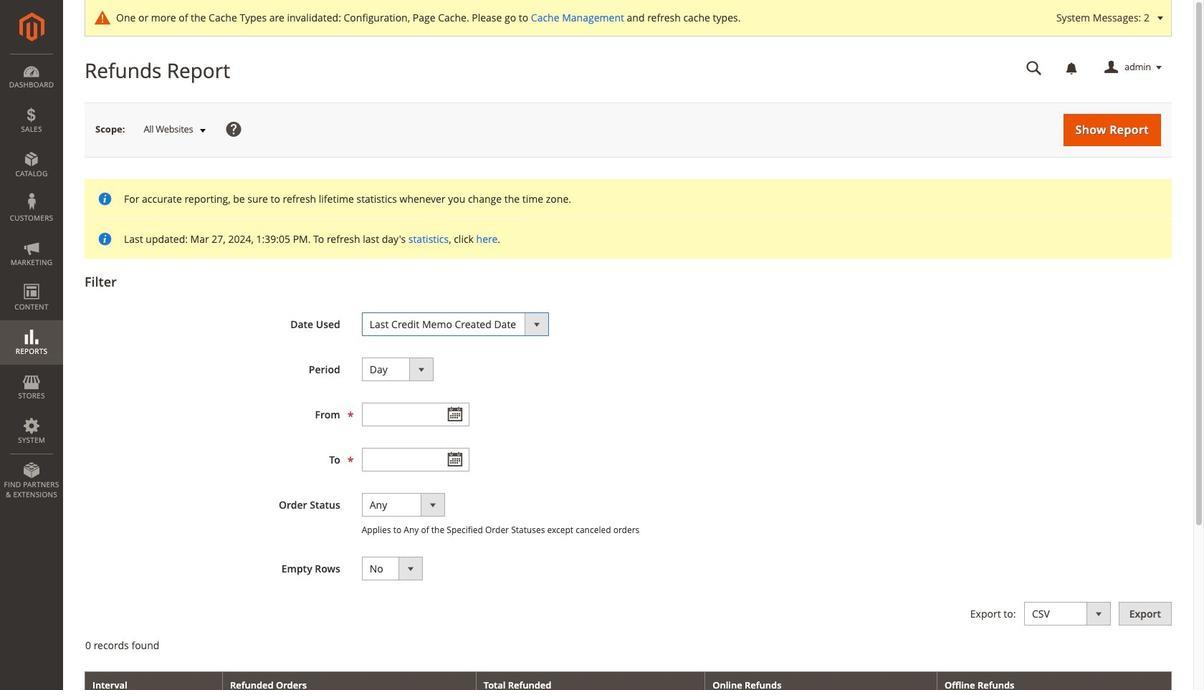Task type: locate. For each thing, give the bounding box(es) containing it.
None text field
[[362, 403, 469, 426]]

menu bar
[[0, 54, 63, 507]]

None text field
[[1016, 55, 1052, 80], [362, 448, 469, 472], [1016, 55, 1052, 80], [362, 448, 469, 472]]



Task type: describe. For each thing, give the bounding box(es) containing it.
magento admin panel image
[[19, 12, 44, 42]]



